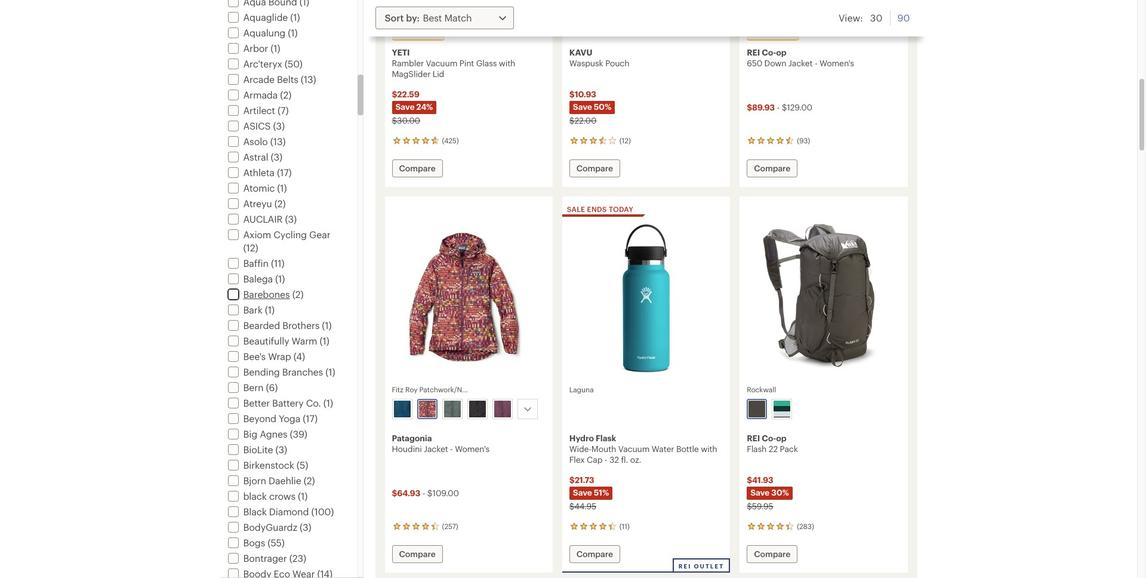 Task type: locate. For each thing, give the bounding box(es) containing it.
50%
[[594, 102, 612, 112]]

1 vertical spatial op
[[777, 433, 787, 443]]

op inside rei co-op flash 22 pack
[[777, 433, 787, 443]]

1 vertical spatial rei
[[747, 433, 761, 443]]

(17) down co.
[[303, 413, 318, 424]]

sale
[[567, 205, 586, 213]]

(11) up compare rei outlet
[[620, 522, 630, 530]]

2 top from the left
[[752, 30, 768, 38]]

compare button up ends
[[570, 159, 621, 177]]

vacuum up lid
[[426, 58, 458, 68]]

rockwall image
[[749, 401, 766, 418]]

(1) right atomic
[[277, 182, 287, 194]]

51%
[[594, 487, 609, 498]]

mouth
[[592, 444, 617, 454]]

(2) down belts
[[280, 89, 292, 100]]

1 vertical spatial with
[[701, 444, 718, 454]]

barebones link
[[226, 289, 290, 300]]

0 vertical spatial rei
[[747, 47, 761, 57]]

2 vertical spatial rei
[[679, 563, 692, 570]]

0 horizontal spatial jacket
[[424, 444, 448, 454]]

aquaglide link
[[226, 11, 288, 23]]

today
[[609, 205, 634, 213]]

(11)
[[271, 257, 285, 269], [620, 522, 630, 530]]

1 vertical spatial (13)
[[270, 136, 286, 147]]

flex
[[570, 455, 585, 465]]

1 top rated from the left
[[397, 30, 440, 38]]

0 vertical spatial op
[[777, 47, 787, 57]]

vacuum up oz.
[[619, 444, 650, 454]]

(1) right co.
[[324, 397, 333, 409]]

1 horizontal spatial with
[[701, 444, 718, 454]]

artilect link
[[226, 105, 275, 116]]

black crows link
[[226, 490, 296, 502]]

arbor
[[243, 42, 268, 54]]

save inside "$41.93 save 30% $59.95"
[[751, 487, 770, 498]]

(3) right astral
[[271, 151, 283, 162]]

birkenstock link
[[226, 459, 294, 471]]

rambler
[[392, 58, 424, 68]]

rei inside rei co-op flash 22 pack
[[747, 433, 761, 443]]

1 vertical spatial (11)
[[620, 522, 630, 530]]

save down $10.93
[[573, 102, 592, 112]]

save down $22.59
[[396, 102, 415, 112]]

0 vertical spatial (17)
[[277, 167, 292, 178]]

houdini
[[392, 444, 422, 454]]

1 rated from the left
[[415, 30, 440, 38]]

women's down black 'image'
[[455, 444, 490, 454]]

0 horizontal spatial top
[[397, 30, 412, 38]]

1 horizontal spatial top
[[752, 30, 768, 38]]

rei up 650
[[747, 47, 761, 57]]

(13)
[[301, 73, 316, 85], [270, 136, 286, 147]]

aqualung link
[[226, 27, 286, 38]]

with right glass at the left of the page
[[499, 58, 516, 68]]

compare button
[[392, 159, 443, 177], [570, 159, 621, 177], [747, 159, 798, 177], [392, 545, 443, 563], [570, 545, 621, 563], [747, 545, 798, 563]]

save inside $21.73 save 51% $44.95
[[573, 487, 592, 498]]

(3) down the diamond
[[300, 522, 312, 533]]

$64.93
[[392, 488, 421, 498]]

asolo
[[243, 136, 268, 147]]

(283)
[[798, 522, 815, 530]]

op up down
[[777, 47, 787, 57]]

bjorn daehlie link
[[226, 475, 301, 486]]

(12)
[[620, 136, 631, 145], [243, 242, 258, 253]]

op inside rei co-op 650 down jacket - women's
[[777, 47, 787, 57]]

auclair link
[[226, 213, 283, 225]]

co-
[[762, 47, 777, 57], [762, 433, 777, 443]]

- inside rei co-op 650 down jacket - women's
[[815, 58, 818, 68]]

(11) right baffin
[[271, 257, 285, 269]]

axiom cycling gear link
[[226, 229, 331, 240]]

asics link
[[226, 120, 271, 131]]

bee's
[[243, 351, 266, 362]]

balega link
[[226, 273, 273, 284]]

(1) up bearded brothers "link"
[[265, 304, 275, 315]]

ends
[[588, 205, 607, 213]]

rated up down
[[770, 30, 795, 38]]

save down $41.93 at the right of page
[[751, 487, 770, 498]]

1 vertical spatial (17)
[[303, 413, 318, 424]]

oz.
[[631, 455, 642, 465]]

1 op from the top
[[777, 47, 787, 57]]

2 rated from the left
[[770, 30, 795, 38]]

bjorn
[[243, 475, 266, 486]]

0 vertical spatial with
[[499, 58, 516, 68]]

balega
[[243, 273, 273, 284]]

bern
[[243, 382, 264, 393]]

- right '$64.93'
[[423, 488, 426, 498]]

rei up flash
[[747, 433, 761, 443]]

group for rei co-op flash 22 pack
[[745, 397, 903, 422]]

(4)
[[294, 351, 305, 362]]

hydro
[[570, 433, 594, 443]]

compare button down (283)
[[747, 545, 798, 563]]

gear
[[309, 229, 331, 240]]

compare button for rei co-op 650 down jacket - women's
[[747, 159, 798, 177]]

rei co-op 650 down jacket - women's
[[747, 47, 855, 68]]

1 horizontal spatial (11)
[[620, 522, 630, 530]]

(13) right asolo
[[270, 136, 286, 147]]

compare for yeti rambler vacuum pint glass with magslider lid
[[399, 163, 436, 173]]

co- inside rei co-op flash 22 pack
[[762, 433, 777, 443]]

arc'teryx link
[[226, 58, 282, 69]]

(17) right athleta
[[277, 167, 292, 178]]

0 vertical spatial vacuum
[[426, 58, 458, 68]]

vacuum inside yeti rambler vacuum pint glass with magslider lid
[[426, 58, 458, 68]]

1 horizontal spatial (13)
[[301, 73, 316, 85]]

(2) down (5)
[[304, 475, 315, 486]]

wrap
[[268, 351, 291, 362]]

- inside "patagonia houdini jacket - women's"
[[450, 444, 453, 454]]

brothers
[[283, 320, 320, 331]]

compare button down (257)
[[392, 545, 443, 563]]

(1)
[[290, 11, 300, 23], [288, 27, 298, 38], [271, 42, 280, 54], [277, 182, 287, 194], [275, 273, 285, 284], [265, 304, 275, 315], [322, 320, 332, 331], [320, 335, 330, 346], [326, 366, 335, 378], [324, 397, 333, 409], [298, 490, 308, 502]]

$21.73 save 51% $44.95
[[570, 475, 609, 511]]

$64.93 - $109.00
[[392, 488, 459, 498]]

group down patchwork/n...
[[390, 397, 547, 422]]

(3) down agnes
[[276, 444, 287, 455]]

24%
[[417, 102, 433, 112]]

0 vertical spatial jacket
[[789, 58, 813, 68]]

(257)
[[442, 522, 459, 530]]

1 horizontal spatial top rated
[[752, 30, 795, 38]]

fl.
[[621, 455, 629, 465]]

(12) inside "aquaglide (1) aqualung (1) arbor (1) arc'teryx (50) arcade belts (13) armada (2) artilect (7) asics (3) asolo (13) astral (3) athleta (17) atomic (1) atreyu (2) auclair (3) axiom cycling gear (12) baffin (11) balega (1) barebones (2) bark (1) bearded brothers (1) beautifully warm (1) bee's wrap (4) bending branches (1) bern (6) better battery co. (1) beyond yoga (17) big agnes (39) biolite (3) birkenstock (5) bjorn daehlie (2) black crows (1) black diamond (100) bodyguardz (3) bogs (55) bontrager (23)"
[[243, 242, 258, 253]]

0 horizontal spatial with
[[499, 58, 516, 68]]

co- inside rei co-op 650 down jacket - women's
[[762, 47, 777, 57]]

op up pack
[[777, 433, 787, 443]]

compare for patagonia houdini jacket - women's
[[399, 549, 436, 559]]

flask
[[596, 433, 617, 443]]

fitz roy patchwork/night plum image
[[419, 401, 436, 418]]

save for save 50%
[[573, 102, 592, 112]]

bodyguardz
[[243, 522, 297, 533]]

$41.93 save 30% $59.95
[[747, 475, 790, 511]]

group up rei co-op 650 down jacket - women's
[[745, 0, 903, 22]]

agnes
[[260, 428, 288, 440]]

axiom
[[243, 229, 271, 240]]

bee's wrap link
[[226, 351, 291, 362]]

(1) right brothers
[[322, 320, 332, 331]]

1 horizontal spatial rated
[[770, 30, 795, 38]]

bark
[[243, 304, 263, 315]]

rei left outlet
[[679, 563, 692, 570]]

lagom blue image
[[394, 401, 411, 418]]

- down nouveau green image
[[450, 444, 453, 454]]

compare button down (425)
[[392, 159, 443, 177]]

1 vertical spatial jacket
[[424, 444, 448, 454]]

view:
[[839, 12, 864, 23]]

top up 650
[[752, 30, 768, 38]]

co- up 22
[[762, 433, 777, 443]]

save inside the $10.93 save 50% $22.00
[[573, 102, 592, 112]]

1 vertical spatial (12)
[[243, 242, 258, 253]]

rated for rei co-op
[[770, 30, 795, 38]]

0 horizontal spatial (11)
[[271, 257, 285, 269]]

0 horizontal spatial rated
[[415, 30, 440, 38]]

save down $21.73 in the bottom of the page
[[573, 487, 592, 498]]

compare button for patagonia houdini jacket - women's
[[392, 545, 443, 563]]

women's down view:
[[820, 58, 855, 68]]

1 top from the left
[[397, 30, 412, 38]]

jacket down patagonia
[[424, 444, 448, 454]]

1 co- from the top
[[762, 47, 777, 57]]

0 horizontal spatial vacuum
[[426, 58, 458, 68]]

jacket inside rei co-op 650 down jacket - women's
[[789, 58, 813, 68]]

rei
[[747, 47, 761, 57], [747, 433, 761, 443], [679, 563, 692, 570]]

armada link
[[226, 89, 278, 100]]

group
[[745, 0, 903, 22], [390, 397, 547, 422], [745, 397, 903, 422]]

top rated for rei
[[752, 30, 795, 38]]

(1) right crows
[[298, 490, 308, 502]]

(11) inside "aquaglide (1) aqualung (1) arbor (1) arc'teryx (50) arcade belts (13) armada (2) artilect (7) asics (3) asolo (13) astral (3) athleta (17) atomic (1) atreyu (2) auclair (3) axiom cycling gear (12) baffin (11) balega (1) barebones (2) bark (1) bearded brothers (1) beautifully warm (1) bee's wrap (4) bending branches (1) bern (6) better battery co. (1) beyond yoga (17) big agnes (39) biolite (3) birkenstock (5) bjorn daehlie (2) black crows (1) black diamond (100) bodyguardz (3) bogs (55) bontrager (23)"
[[271, 257, 285, 269]]

nouveau green image
[[444, 401, 461, 418]]

0 horizontal spatial women's
[[455, 444, 490, 454]]

1 horizontal spatial jacket
[[789, 58, 813, 68]]

1 horizontal spatial vacuum
[[619, 444, 650, 454]]

22
[[769, 444, 778, 454]]

group for patagonia houdini jacket - women's
[[390, 397, 547, 422]]

better battery co. link
[[226, 397, 321, 409]]

(13) right belts
[[301, 73, 316, 85]]

0 horizontal spatial (12)
[[243, 242, 258, 253]]

fitz
[[392, 385, 404, 394]]

top rated up down
[[752, 30, 795, 38]]

women's
[[820, 58, 855, 68], [455, 444, 490, 454]]

rated up rambler
[[415, 30, 440, 38]]

compare for rei co-op 650 down jacket - women's
[[755, 163, 791, 173]]

bending branches link
[[226, 366, 323, 378]]

with right bottle
[[701, 444, 718, 454]]

0 vertical spatial (11)
[[271, 257, 285, 269]]

1 vertical spatial co-
[[762, 433, 777, 443]]

save for save 51%
[[573, 487, 592, 498]]

daehlie
[[269, 475, 301, 486]]

top up yeti
[[397, 30, 412, 38]]

group up pack
[[745, 397, 903, 422]]

jacket right down
[[789, 58, 813, 68]]

(425)
[[442, 136, 459, 145]]

astral
[[243, 151, 268, 162]]

(3) down (7)
[[273, 120, 285, 131]]

cycling
[[274, 229, 307, 240]]

- inside hydro flask wide-mouth vacuum water bottle with flex cap - 32 fl. oz.
[[605, 455, 608, 465]]

compare
[[399, 163, 436, 173], [577, 163, 614, 173], [755, 163, 791, 173], [399, 549, 436, 559], [577, 549, 614, 559], [755, 549, 791, 559]]

atomic link
[[226, 182, 275, 194]]

0 vertical spatial co-
[[762, 47, 777, 57]]

big
[[243, 428, 258, 440]]

1 horizontal spatial women's
[[820, 58, 855, 68]]

1 vertical spatial vacuum
[[619, 444, 650, 454]]

women's inside rei co-op 650 down jacket - women's
[[820, 58, 855, 68]]

$129.00
[[782, 102, 813, 112]]

save inside $22.59 save 24% $30.00
[[396, 102, 415, 112]]

rei inside compare rei outlet
[[679, 563, 692, 570]]

- right down
[[815, 58, 818, 68]]

rei inside rei co-op 650 down jacket - women's
[[747, 47, 761, 57]]

0 horizontal spatial (17)
[[277, 167, 292, 178]]

bodyguardz link
[[226, 522, 297, 533]]

0 horizontal spatial top rated
[[397, 30, 440, 38]]

0 vertical spatial women's
[[820, 58, 855, 68]]

0 vertical spatial (12)
[[620, 136, 631, 145]]

(3) up cycling
[[285, 213, 297, 225]]

warm
[[292, 335, 317, 346]]

2 top rated from the left
[[752, 30, 795, 38]]

arbor link
[[226, 42, 268, 54]]

rei for rei co-op flash 22 pack
[[747, 433, 761, 443]]

2 co- from the top
[[762, 433, 777, 443]]

rei for rei co-op 650 down jacket - women's
[[747, 47, 761, 57]]

aqualung
[[243, 27, 286, 38]]

top rated up yeti
[[397, 30, 440, 38]]

compare button down (93)
[[747, 159, 798, 177]]

1 vertical spatial women's
[[455, 444, 490, 454]]

- left 32
[[605, 455, 608, 465]]

black
[[243, 490, 267, 502]]

(1) right branches
[[326, 366, 335, 378]]

2 op from the top
[[777, 433, 787, 443]]

co- up down
[[762, 47, 777, 57]]



Task type: describe. For each thing, give the bounding box(es) containing it.
kavu waspusk pouch
[[570, 47, 630, 68]]

bottle
[[677, 444, 699, 454]]

aquaglide (1) aqualung (1) arbor (1) arc'teryx (50) arcade belts (13) armada (2) artilect (7) asics (3) asolo (13) astral (3) athleta (17) atomic (1) atreyu (2) auclair (3) axiom cycling gear (12) baffin (11) balega (1) barebones (2) bark (1) bearded brothers (1) beautifully warm (1) bee's wrap (4) bending branches (1) bern (6) better battery co. (1) beyond yoga (17) big agnes (39) biolite (3) birkenstock (5) bjorn daehlie (2) black crows (1) black diamond (100) bodyguardz (3) bogs (55) bontrager (23)
[[243, 11, 335, 564]]

beyond yoga link
[[226, 413, 301, 424]]

baffin link
[[226, 257, 269, 269]]

top for yeti
[[397, 30, 412, 38]]

(50)
[[285, 58, 303, 69]]

(2) right atreyu
[[275, 198, 286, 209]]

save for save 30%
[[751, 487, 770, 498]]

atreyu
[[243, 198, 272, 209]]

expand color swatches image
[[521, 402, 535, 416]]

32
[[610, 455, 619, 465]]

(6)
[[266, 382, 278, 393]]

compare for rei co-op flash 22 pack
[[755, 549, 791, 559]]

with inside yeti rambler vacuum pint glass with magslider lid
[[499, 58, 516, 68]]

flash
[[747, 444, 767, 454]]

washed orange/copper clay image
[[850, 1, 866, 17]]

beyond
[[243, 413, 277, 424]]

$44.95
[[570, 501, 597, 511]]

(93)
[[798, 136, 811, 145]]

top rated for yeti
[[397, 30, 440, 38]]

lid
[[433, 69, 445, 79]]

rei co-op flash 22 pack 0 image
[[747, 219, 901, 378]]

top for rei
[[752, 30, 768, 38]]

vacuum inside hydro flask wide-mouth vacuum water bottle with flex cap - 32 fl. oz.
[[619, 444, 650, 454]]

30
[[871, 12, 883, 23]]

expand color swatches image
[[876, 2, 890, 16]]

$10.93 save 50% $22.00
[[570, 89, 612, 125]]

rei co-op flash 22 pack
[[747, 433, 799, 454]]

diamond
[[269, 506, 309, 517]]

bogs link
[[226, 537, 265, 548]]

birkenstock
[[243, 459, 294, 471]]

yeti
[[392, 47, 410, 57]]

(1) right the aqualung
[[288, 27, 298, 38]]

waspusk
[[570, 58, 604, 68]]

save for save 24%
[[396, 102, 415, 112]]

black diamond link
[[226, 506, 309, 517]]

astral link
[[226, 151, 268, 162]]

90
[[898, 12, 911, 23]]

saragasso sea image
[[824, 1, 841, 17]]

jacket inside "patagonia houdini jacket - women's"
[[424, 444, 448, 454]]

$21.73
[[570, 475, 595, 485]]

co- for 22
[[762, 433, 777, 443]]

barebones
[[243, 289, 290, 300]]

(100)
[[312, 506, 334, 517]]

(23)
[[290, 553, 306, 564]]

op for down
[[777, 47, 787, 57]]

magslider
[[392, 69, 431, 79]]

armada
[[243, 89, 278, 100]]

yoga
[[279, 413, 301, 424]]

(1) down the aqualung
[[271, 42, 280, 54]]

big agnes link
[[226, 428, 288, 440]]

(1) right warm
[[320, 335, 330, 346]]

kavu
[[570, 47, 593, 57]]

co- for down
[[762, 47, 777, 57]]

30%
[[772, 487, 790, 498]]

$22.59
[[392, 89, 420, 99]]

$59.95
[[747, 501, 774, 511]]

$109.00
[[428, 488, 459, 498]]

$10.93
[[570, 89, 597, 99]]

with inside hydro flask wide-mouth vacuum water bottle with flex cap - 32 fl. oz.
[[701, 444, 718, 454]]

belts
[[277, 73, 299, 85]]

(2) up brothers
[[293, 289, 304, 300]]

(1) up barebones
[[275, 273, 285, 284]]

arcade belts link
[[226, 73, 299, 85]]

compare button for yeti rambler vacuum pint glass with magslider lid
[[392, 159, 443, 177]]

black image
[[469, 401, 486, 418]]

pint
[[460, 58, 474, 68]]

0 horizontal spatial (13)
[[270, 136, 286, 147]]

crows
[[269, 490, 296, 502]]

athleta
[[243, 167, 275, 178]]

compare button for rei co-op flash 22 pack
[[747, 545, 798, 563]]

(5)
[[297, 459, 308, 471]]

bontrager
[[243, 553, 287, 564]]

women's inside "patagonia houdini jacket - women's"
[[455, 444, 490, 454]]

0 vertical spatial (13)
[[301, 73, 316, 85]]

compare inside compare rei outlet
[[577, 549, 614, 559]]

beautifully
[[243, 335, 289, 346]]

asics
[[243, 120, 271, 131]]

night plum image
[[494, 401, 511, 418]]

- right $89.93
[[778, 102, 780, 112]]

auclair
[[243, 213, 283, 225]]

pouch
[[606, 58, 630, 68]]

compare rei outlet
[[577, 549, 725, 570]]

down
[[765, 58, 787, 68]]

1 horizontal spatial (17)
[[303, 413, 318, 424]]

1 horizontal spatial (12)
[[620, 136, 631, 145]]

yeti rambler vacuum pint glass with magslider lid
[[392, 47, 516, 79]]

patagonia houdini jacket - women's 0 image
[[392, 219, 546, 378]]

$22.59 save 24% $30.00
[[392, 89, 433, 125]]

op for 22
[[777, 433, 787, 443]]

compare button down $44.95
[[570, 545, 621, 563]]

branches
[[282, 366, 323, 378]]

patagonia houdini jacket - women's
[[392, 433, 490, 454]]

outlet
[[694, 563, 725, 570]]

atomic
[[243, 182, 275, 194]]

water
[[652, 444, 675, 454]]

asolo link
[[226, 136, 268, 147]]

sale ends today
[[567, 205, 634, 213]]

hydro flask wide-mouth vacuum water bottle with flex cap - 32 fl. oz. 0 image
[[570, 219, 724, 378]]

(39)
[[290, 428, 308, 440]]

biolite
[[243, 444, 273, 455]]

patchwork/n...
[[420, 385, 468, 394]]

fitz roy patchwork/n...
[[392, 385, 468, 394]]

rated for yeti
[[415, 30, 440, 38]]

(1) right aquaglide
[[290, 11, 300, 23]]

roy
[[406, 385, 418, 394]]

co.
[[306, 397, 321, 409]]

(55)
[[268, 537, 285, 548]]

teal lagoon image
[[774, 401, 791, 418]]

(7)
[[278, 105, 289, 116]]

bontrager link
[[226, 553, 287, 564]]



Task type: vqa. For each thing, say whether or not it's contained in the screenshot.
bottommost SHOW PASSWORD "icon"
no



